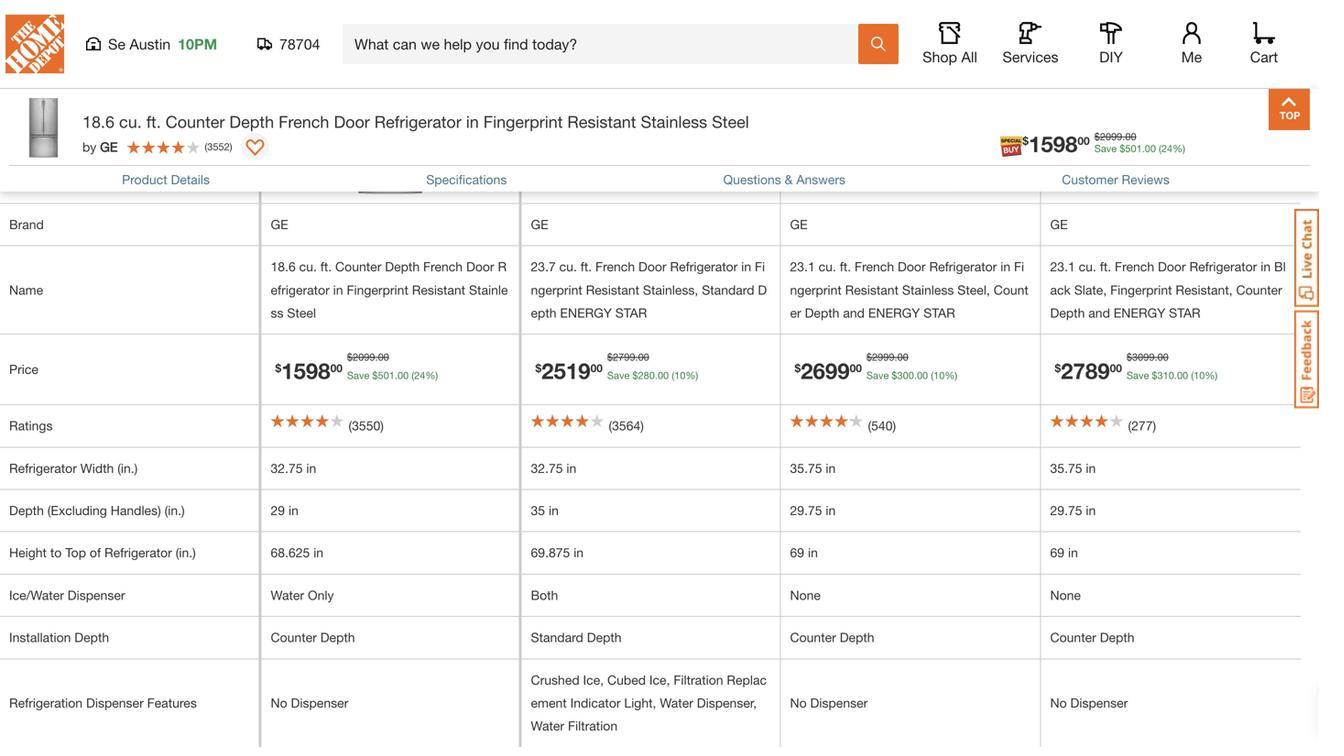 Task type: vqa. For each thing, say whether or not it's contained in the screenshot.


Task type: describe. For each thing, give the bounding box(es) containing it.
78704 button
[[258, 35, 321, 53]]

( inside $ 2789 00 $ 3099 . 00 save $ 310 . 00 ( 10 %)
[[1192, 369, 1194, 381]]

all
[[962, 48, 978, 66]]

$ 1598 00 $ 2099 . 00 save $ 501 . 00 ( 24 %)
[[275, 351, 438, 384]]

crushed
[[531, 672, 580, 687]]

installation
[[9, 630, 71, 645]]

product details
[[122, 172, 210, 187]]

00 inside $ 1598 00
[[1078, 134, 1091, 147]]

er
[[791, 305, 802, 320]]

( up details
[[205, 141, 207, 153]]

501 inside $ 2099 . 00 save $ 501 . 00 ( 24 %)
[[1126, 143, 1143, 155]]

dispenser,
[[697, 695, 757, 710]]

1598 for $ 1598 00 $ 2099 . 00 save $ 501 . 00 ( 24 %)
[[282, 357, 331, 384]]

2999
[[873, 351, 895, 363]]

( inside $ 1598 00 $ 2099 . 00 save $ 501 . 00 ( 24 %)
[[412, 369, 414, 381]]

29
[[271, 503, 285, 518]]

3552
[[207, 141, 230, 153]]

product
[[392, 26, 453, 41]]

ft. for 23.7 cu. ft. french door refrigerator in fi ngerprint resistant stainless, standard d epth energy star
[[581, 259, 592, 274]]

) for ( 3550 )
[[381, 418, 384, 433]]

1 horizontal spatial steel
[[712, 112, 750, 132]]

cu. for 23.1 cu. ft. french door refrigerator in bl ack slate, fingerprint resistant, counter depth and energy star
[[1079, 259, 1097, 274]]

69.875 in
[[531, 545, 584, 560]]

10 for 2699
[[934, 369, 945, 381]]

3550
[[352, 418, 381, 433]]

2 35.75 in from the left
[[1051, 460, 1097, 476]]

$ right 2519
[[608, 351, 613, 363]]

steel inside 18.6 cu. ft. counter depth french door r efrigerator in fingerprint resistant stainle ss steel
[[287, 305, 316, 320]]

fi for 23.7 cu. ft. french door refrigerator in fi ngerprint resistant stainless, standard d epth energy star
[[755, 259, 766, 274]]

ge up efrigerator
[[271, 217, 288, 232]]

$ down 2999
[[892, 369, 898, 381]]

crushed ice, cubed ice, filtration replac ement indicator light, water dispenser, water filtration
[[531, 672, 767, 733]]

door for 23.1 cu. ft. french door refrigerator in fi ngerprint resistant stainless steel, count er depth and energy star
[[898, 259, 926, 274]]

water only
[[271, 587, 334, 603]]

top rated link
[[262, 51, 519, 203]]

services button
[[1002, 22, 1061, 66]]

only
[[308, 587, 334, 603]]

counter inside 18.6 cu. ft. counter depth french door r efrigerator in fingerprint resistant stainle ss steel
[[336, 259, 382, 274]]

1 35.75 in from the left
[[791, 460, 836, 476]]

0 vertical spatial stainless
[[641, 112, 708, 132]]

door inside 18.6 cu. ft. counter depth french door r efrigerator in fingerprint resistant stainle ss steel
[[467, 259, 495, 274]]

68.625 in
[[271, 545, 324, 560]]

questions
[[724, 172, 782, 187]]

in inside 23.1 cu. ft. french door refrigerator in bl ack slate, fingerprint resistant, counter depth and energy star
[[1262, 259, 1272, 274]]

18.6 cu. ft. counter depth french door r efrigerator in fingerprint resistant stainle ss steel
[[271, 259, 508, 320]]

310
[[1158, 369, 1175, 381]]

details
[[171, 172, 210, 187]]

stainle
[[469, 282, 508, 297]]

me button
[[1163, 22, 1222, 66]]

and inside 23.1 cu. ft. french door refrigerator in fi ngerprint resistant stainless steel, count er depth and energy star
[[844, 305, 865, 320]]

refrigerator inside 23.1 cu. ft. french door refrigerator in fi ngerprint resistant stainless steel, count er depth and energy star
[[930, 259, 998, 274]]

23.1 cu. ft. french door refrigerator in bl ack slate, fingerprint resistant, counter depth and energy star
[[1051, 259, 1287, 320]]

1 69 in from the left
[[791, 545, 818, 560]]

and inside 23.1 cu. ft. french door refrigerator in bl ack slate, fingerprint resistant, counter depth and energy star
[[1089, 305, 1111, 320]]

%) for 2699
[[945, 369, 958, 381]]

star inside 23.1 cu. ft. french door refrigerator in bl ack slate, fingerprint resistant, counter depth and energy star
[[1170, 305, 1201, 320]]

29 in
[[271, 503, 299, 518]]

18.6 cu. ft. counter depth french door refrigerator in fingerprint resistant stainless steel image
[[324, 70, 457, 203]]

depth inside 23.1 cu. ft. french door refrigerator in fi ngerprint resistant stainless steel, count er depth and energy star
[[805, 305, 840, 320]]

3099
[[1133, 351, 1155, 363]]

3 counter depth from the left
[[1051, 630, 1135, 645]]

( 3552 )
[[205, 141, 232, 153]]

ratings
[[9, 418, 53, 433]]

23.7 cu. ft. french door refrigerator in fi ngerprint resistant stainless, standard d epth energy star
[[531, 259, 767, 320]]

ge up 23.7
[[531, 217, 549, 232]]

1 horizontal spatial filtration
[[674, 672, 724, 687]]

ft. for 23.1 cu. ft. french door refrigerator in fi ngerprint resistant stainless steel, count er depth and energy star
[[840, 259, 852, 274]]

brand
[[9, 217, 44, 232]]

( down $ 1598 00 $ 2099 . 00 save $ 501 . 00 ( 24 %)
[[349, 418, 352, 433]]

slate,
[[1075, 282, 1108, 297]]

handles)
[[111, 503, 161, 518]]

1 horizontal spatial water
[[531, 718, 565, 733]]

) for ( 3564 )
[[641, 418, 644, 433]]

shop
[[923, 48, 958, 66]]

r
[[498, 259, 507, 274]]

1 69 from the left
[[791, 545, 805, 560]]

width
[[80, 460, 114, 476]]

0 vertical spatial (in.)
[[118, 460, 138, 476]]

10 for 2789
[[1194, 369, 1206, 381]]

0 horizontal spatial top
[[65, 545, 86, 560]]

door for 23.7 cu. ft. french door refrigerator in fi ngerprint resistant stainless, standard d epth energy star
[[639, 259, 667, 274]]

ss
[[271, 305, 284, 320]]

questions & answers
[[724, 172, 846, 187]]

1 no dispenser from the left
[[271, 695, 349, 710]]

rated
[[287, 51, 324, 66]]

ice/water dispenser
[[9, 587, 125, 603]]

ft. for 18.6 cu. ft. counter depth french door refrigerator in fingerprint resistant stainless steel
[[146, 112, 161, 132]]

refrigeration dispenser features
[[9, 695, 197, 710]]

( 540 )
[[869, 418, 897, 433]]

product
[[122, 172, 167, 187]]

light,
[[625, 695, 657, 710]]

ngerprint for 23.7
[[531, 282, 583, 297]]

1 horizontal spatial fingerprint
[[484, 112, 563, 132]]

ge down customer
[[1051, 217, 1069, 232]]

bl
[[1275, 259, 1287, 274]]

1 ice, from the left
[[583, 672, 604, 687]]

refrigerator width (in.)
[[9, 460, 138, 476]]

in inside 18.6 cu. ft. counter depth french door r efrigerator in fingerprint resistant stainle ss steel
[[333, 282, 343, 297]]

diy
[[1100, 48, 1124, 66]]

68.625
[[271, 545, 310, 560]]

3 no dispenser from the left
[[1051, 695, 1129, 710]]

ice/water
[[9, 587, 64, 603]]

of
[[90, 545, 101, 560]]

standard depth
[[531, 630, 622, 645]]

refrigeration
[[9, 695, 83, 710]]

cu. for 23.7 cu. ft. french door refrigerator in fi ngerprint resistant stainless, standard d epth energy star
[[560, 259, 577, 274]]

refrigerator down ratings
[[9, 460, 77, 476]]

star inside 23.7 cu. ft. french door refrigerator in fi ngerprint resistant stainless, standard d epth energy star
[[616, 305, 647, 320]]

cu. for 23.1 cu. ft. french door refrigerator in fi ngerprint resistant stainless steel, count er depth and energy star
[[819, 259, 837, 274]]

23.7 cu. ft. french door refrigerator in fingerprint resistant stainless, standard depth energy star image
[[585, 54, 718, 187]]

2 69 in from the left
[[1051, 545, 1079, 560]]

1 horizontal spatial top
[[262, 51, 284, 66]]

( inside $ 2699 00 $ 2999 . 00 save $ 300 . 00 ( 10 %)
[[932, 369, 934, 381]]

epth
[[531, 305, 557, 320]]

$ down er at top right
[[795, 362, 801, 374]]

depth (excluding handles) (in.)
[[9, 503, 185, 518]]

answers
[[797, 172, 846, 187]]

2 vertical spatial (in.)
[[176, 545, 196, 560]]

1 no from the left
[[271, 695, 288, 710]]

ge right by
[[100, 139, 118, 154]]

$ down the ack at the top right of the page
[[1056, 362, 1062, 374]]

ge down '&'
[[791, 217, 808, 232]]

resistant down what can we help you find today? search field
[[568, 112, 637, 132]]

by
[[82, 139, 97, 154]]

2 32.75 from the left
[[531, 460, 563, 476]]

fingerprint for 23.1 cu. ft. french door refrigerator in bl ack slate, fingerprint resistant, counter depth and energy star
[[1111, 282, 1173, 297]]

2099 inside $ 2099 . 00 save $ 501 . 00 ( 24 %)
[[1101, 131, 1123, 143]]

customer reviews
[[1063, 172, 1170, 187]]

fingerprint for 18.6 cu. ft. counter depth french door r efrigerator in fingerprint resistant stainle ss steel
[[347, 282, 409, 297]]

ft. for 18.6 cu. ft. counter depth french door r efrigerator in fingerprint resistant stainle ss steel
[[321, 259, 332, 274]]

fi for 23.1 cu. ft. french door refrigerator in fi ngerprint resistant stainless steel, count er depth and energy star
[[1015, 259, 1025, 274]]

product image image
[[14, 98, 73, 158]]

10pm
[[178, 35, 217, 53]]

height to top of refrigerator (in.)
[[9, 545, 196, 560]]

18.6 for 18.6 cu. ft. counter depth french door r efrigerator in fingerprint resistant stainle ss steel
[[271, 259, 296, 274]]

501 inside $ 1598 00 $ 2099 . 00 save $ 501 . 00 ( 24 %)
[[378, 369, 395, 381]]

save inside $ 2099 . 00 save $ 501 . 00 ( 24 %)
[[1095, 143, 1118, 155]]

the home depot logo image
[[5, 15, 64, 73]]

0 horizontal spatial filtration
[[568, 718, 618, 733]]

) for ( 277 )
[[1154, 418, 1157, 433]]

1 counter depth from the left
[[271, 630, 355, 645]]

refrigerator inside 23.1 cu. ft. french door refrigerator in bl ack slate, fingerprint resistant, counter depth and energy star
[[1190, 259, 1258, 274]]

1 vertical spatial water
[[660, 695, 694, 710]]

) for ( 540 )
[[893, 418, 897, 433]]

specifications
[[426, 172, 507, 187]]

( inside $ 2519 00 $ 2799 . 00 save $ 280 . 00 ( 10 %)
[[672, 369, 675, 381]]

$ down "ss"
[[275, 362, 282, 374]]

(excluding
[[47, 503, 107, 518]]

refrigerator up specifications
[[375, 112, 462, 132]]

35 in
[[531, 503, 559, 518]]

steel,
[[958, 282, 991, 297]]

$ 1598 00
[[1023, 131, 1091, 157]]

me
[[1182, 48, 1203, 66]]

$ up 3550
[[347, 351, 353, 363]]

$ down 2799
[[633, 369, 638, 381]]

78704
[[280, 35, 320, 53]]

$ inside $ 1598 00
[[1023, 134, 1029, 147]]



Task type: locate. For each thing, give the bounding box(es) containing it.
steel
[[712, 112, 750, 132], [287, 305, 316, 320]]

0 horizontal spatial 1598
[[282, 357, 331, 384]]

$ right $ 1598 00
[[1095, 131, 1101, 143]]

2 horizontal spatial no dispenser
[[1051, 695, 1129, 710]]

0 vertical spatial water
[[271, 587, 304, 603]]

door inside 23.1 cu. ft. french door refrigerator in bl ack slate, fingerprint resistant, counter depth and energy star
[[1159, 259, 1187, 274]]

customer
[[1063, 172, 1119, 187]]

1 horizontal spatial 1598
[[1029, 131, 1078, 157]]

0 vertical spatial 501
[[1126, 143, 1143, 155]]

2 ngerprint from the left
[[791, 282, 842, 297]]

water down ement
[[531, 718, 565, 733]]

0 vertical spatial filtration
[[674, 672, 724, 687]]

in inside 23.1 cu. ft. french door refrigerator in fi ngerprint resistant stainless steel, count er depth and energy star
[[1001, 259, 1011, 274]]

ft. right 23.7
[[581, 259, 592, 274]]

18.6 up efrigerator
[[271, 259, 296, 274]]

32.75 up 29 in
[[271, 460, 303, 476]]

( down $ 2519 00 $ 2799 . 00 save $ 280 . 00 ( 10 %)
[[609, 418, 612, 433]]

ft. for 23.1 cu. ft. french door refrigerator in bl ack slate, fingerprint resistant, counter depth and energy star
[[1101, 259, 1112, 274]]

1 23.1 from the left
[[791, 259, 816, 274]]

and down slate,
[[1089, 305, 1111, 320]]

resistant inside 23.1 cu. ft. french door refrigerator in fi ngerprint resistant stainless steel, count er depth and energy star
[[846, 282, 899, 297]]

stainless,
[[643, 282, 699, 297]]

refrigerator up steel,
[[930, 259, 998, 274]]

0 horizontal spatial 35.75 in
[[791, 460, 836, 476]]

1 horizontal spatial and
[[1089, 305, 1111, 320]]

1 vertical spatial 501
[[378, 369, 395, 381]]

18.6 inside 18.6 cu. ft. counter depth french door r efrigerator in fingerprint resistant stainle ss steel
[[271, 259, 296, 274]]

energy up 2999
[[869, 305, 921, 320]]

1 vertical spatial 1598
[[282, 357, 331, 384]]

2 horizontal spatial star
[[1170, 305, 1201, 320]]

( 3564 )
[[609, 418, 644, 433]]

0 horizontal spatial counter depth
[[271, 630, 355, 645]]

300
[[898, 369, 915, 381]]

fi inside 23.7 cu. ft. french door refrigerator in fi ngerprint resistant stainless, standard d epth energy star
[[755, 259, 766, 274]]

cu. for 18.6 cu. ft. counter depth french door refrigerator in fingerprint resistant stainless steel
[[119, 112, 142, 132]]

2 counter depth from the left
[[791, 630, 875, 645]]

french for 23.1 cu. ft. french door refrigerator in fi ngerprint resistant stainless steel, count er depth and energy star
[[855, 259, 895, 274]]

cu. inside 23.1 cu. ft. french door refrigerator in fi ngerprint resistant stainless steel, count er depth and energy star
[[819, 259, 837, 274]]

$ 2099 . 00 save $ 501 . 00 ( 24 %)
[[1095, 131, 1186, 155]]

ft. inside 23.7 cu. ft. french door refrigerator in fi ngerprint resistant stainless, standard d epth energy star
[[581, 259, 592, 274]]

&
[[785, 172, 793, 187]]

1 horizontal spatial standard
[[702, 282, 755, 297]]

%) inside $ 2099 . 00 save $ 501 . 00 ( 24 %)
[[1173, 143, 1186, 155]]

69
[[791, 545, 805, 560], [1051, 545, 1065, 560]]

0 horizontal spatial water
[[271, 587, 304, 603]]

save up ( 3550 )
[[347, 369, 370, 381]]

0 vertical spatial 1598
[[1029, 131, 1078, 157]]

top rated
[[262, 51, 324, 66]]

standard inside 23.7 cu. ft. french door refrigerator in fi ngerprint resistant stainless, standard d epth energy star
[[702, 282, 755, 297]]

2 horizontal spatial no
[[1051, 695, 1068, 710]]

3 no from the left
[[1051, 695, 1068, 710]]

2 10 from the left
[[934, 369, 945, 381]]

$ right 2699
[[867, 351, 873, 363]]

0 horizontal spatial 29.75 in
[[791, 503, 836, 518]]

18.6 for 18.6 cu. ft. counter depth french door refrigerator in fingerprint resistant stainless steel
[[82, 112, 115, 132]]

1 star from the left
[[616, 305, 647, 320]]

refrigerator inside 23.7 cu. ft. french door refrigerator in fi ngerprint resistant stainless, standard d epth energy star
[[671, 259, 738, 274]]

%) inside $ 1598 00 $ 2099 . 00 save $ 501 . 00 ( 24 %)
[[426, 369, 438, 381]]

) down $ 1598 00 $ 2099 . 00 save $ 501 . 00 ( 24 %)
[[381, 418, 384, 433]]

2 and from the left
[[1089, 305, 1111, 320]]

2 energy from the left
[[869, 305, 921, 320]]

00
[[1126, 131, 1137, 143], [1078, 134, 1091, 147], [1146, 143, 1157, 155], [378, 351, 389, 363], [639, 351, 650, 363], [898, 351, 909, 363], [1158, 351, 1169, 363], [331, 362, 343, 374], [591, 362, 603, 374], [850, 362, 862, 374], [1111, 362, 1123, 374], [398, 369, 409, 381], [658, 369, 669, 381], [918, 369, 929, 381], [1178, 369, 1189, 381]]

depth
[[230, 112, 274, 132], [385, 259, 420, 274], [805, 305, 840, 320], [1051, 305, 1086, 320], [9, 503, 44, 518], [75, 630, 109, 645], [321, 630, 355, 645], [587, 630, 622, 645], [840, 630, 875, 645], [1101, 630, 1135, 645]]

filtration down the indicator
[[568, 718, 618, 733]]

1 vertical spatial (in.)
[[165, 503, 185, 518]]

1 vertical spatial standard
[[531, 630, 584, 645]]

2799
[[613, 351, 636, 363]]

0 horizontal spatial standard
[[531, 630, 584, 645]]

questions & answers button
[[724, 172, 846, 187], [724, 172, 846, 187]]

280
[[638, 369, 655, 381]]

2519
[[542, 357, 591, 384]]

) down $ 2789 00 $ 3099 . 00 save $ 310 . 00 ( 10 %)
[[1154, 418, 1157, 433]]

installation depth
[[9, 630, 109, 645]]

2099 up "customer reviews"
[[1101, 131, 1123, 143]]

resistant
[[568, 112, 637, 132], [412, 282, 466, 297], [586, 282, 640, 297], [846, 282, 899, 297]]

energy inside 23.1 cu. ft. french door refrigerator in bl ack slate, fingerprint resistant, counter depth and energy star
[[1114, 305, 1166, 320]]

)
[[230, 141, 232, 153], [381, 418, 384, 433], [641, 418, 644, 433], [893, 418, 897, 433], [1154, 418, 1157, 433]]

24 up reviews
[[1162, 143, 1173, 155]]

2 ice, from the left
[[650, 672, 670, 687]]

current product
[[328, 26, 453, 41]]

10 inside $ 2519 00 $ 2799 . 00 save $ 280 . 00 ( 10 %)
[[675, 369, 686, 381]]

23.1 up the ack at the top right of the page
[[1051, 259, 1076, 274]]

top left rated
[[262, 51, 284, 66]]

24
[[1162, 143, 1173, 155], [414, 369, 426, 381]]

austin
[[130, 35, 171, 53]]

specifications button
[[426, 172, 507, 187], [426, 172, 507, 187]]

10 inside $ 2789 00 $ 3099 . 00 save $ 310 . 00 ( 10 %)
[[1194, 369, 1206, 381]]

32.75 up 35 in
[[531, 460, 563, 476]]

top left of
[[65, 545, 86, 560]]

save down 2999
[[867, 369, 889, 381]]

23.1 cu. ft. french door refrigerator in black slate, fingerprint resistant, counter depth and energy star image
[[1105, 54, 1238, 187]]

540
[[872, 418, 893, 433]]

2 23.1 from the left
[[1051, 259, 1076, 274]]

replac
[[727, 672, 767, 687]]

18.6
[[82, 112, 115, 132], [271, 259, 296, 274]]

3 star from the left
[[1170, 305, 1201, 320]]

ngerprint for 23.1
[[791, 282, 842, 297]]

live chat image
[[1295, 209, 1320, 307]]

refrigerator down handles)
[[104, 545, 172, 560]]

%) for 2789
[[1206, 369, 1218, 381]]

0 horizontal spatial energy
[[560, 305, 612, 320]]

1 horizontal spatial 10
[[934, 369, 945, 381]]

2 horizontal spatial 10
[[1194, 369, 1206, 381]]

french inside 23.7 cu. ft. french door refrigerator in fi ngerprint resistant stainless, standard d epth energy star
[[596, 259, 635, 274]]

0 horizontal spatial fingerprint
[[347, 282, 409, 297]]

1 ngerprint from the left
[[531, 282, 583, 297]]

ft. inside 18.6 cu. ft. counter depth french door r efrigerator in fingerprint resistant stainle ss steel
[[321, 259, 332, 274]]

23.1 for 23.1 cu. ft. french door refrigerator in bl ack slate, fingerprint resistant, counter depth and energy star
[[1051, 259, 1076, 274]]

save for 2519
[[608, 369, 630, 381]]

counter inside 23.1 cu. ft. french door refrigerator in bl ack slate, fingerprint resistant, counter depth and energy star
[[1237, 282, 1283, 297]]

ft. inside 23.1 cu. ft. french door refrigerator in fi ngerprint resistant stainless steel, count er depth and energy star
[[840, 259, 852, 274]]

10 right 310
[[1194, 369, 1206, 381]]

reviews
[[1122, 172, 1170, 187]]

24 down 18.6 cu. ft. counter depth french door r efrigerator in fingerprint resistant stainle ss steel
[[414, 369, 426, 381]]

32.75 in
[[271, 460, 317, 476], [531, 460, 577, 476]]

1598 down "ss"
[[282, 357, 331, 384]]

diy button
[[1083, 22, 1141, 66]]

1 vertical spatial filtration
[[568, 718, 618, 733]]

energy up 3099
[[1114, 305, 1166, 320]]

1 vertical spatial steel
[[287, 305, 316, 320]]

(in.)
[[118, 460, 138, 476], [165, 503, 185, 518], [176, 545, 196, 560]]

resistant inside 18.6 cu. ft. counter depth french door r efrigerator in fingerprint resistant stainle ss steel
[[412, 282, 466, 297]]

1 and from the left
[[844, 305, 865, 320]]

ngerprint up epth
[[531, 282, 583, 297]]

1 horizontal spatial 69 in
[[1051, 545, 1079, 560]]

0 horizontal spatial 24
[[414, 369, 426, 381]]

2 star from the left
[[924, 305, 956, 320]]

top
[[262, 51, 284, 66], [65, 545, 86, 560]]

display image
[[246, 139, 265, 158]]

efrigerator
[[271, 282, 330, 297]]

2699
[[801, 357, 850, 384]]

$ down 3099
[[1153, 369, 1158, 381]]

1 horizontal spatial ice,
[[650, 672, 670, 687]]

french up 2999
[[855, 259, 895, 274]]

0 horizontal spatial 35.75
[[791, 460, 823, 476]]

product details button
[[122, 172, 210, 187], [122, 172, 210, 187]]

501
[[1126, 143, 1143, 155], [378, 369, 395, 381]]

cu. inside 23.1 cu. ft. french door refrigerator in bl ack slate, fingerprint resistant, counter depth and energy star
[[1079, 259, 1097, 274]]

1 horizontal spatial 35.75
[[1051, 460, 1083, 476]]

ngerprint inside 23.1 cu. ft. french door refrigerator in fi ngerprint resistant stainless steel, count er depth and energy star
[[791, 282, 842, 297]]

french right 23.7
[[596, 259, 635, 274]]

35
[[531, 503, 545, 518]]

32.75 in up 35 in
[[531, 460, 577, 476]]

1 vertical spatial 2099
[[353, 351, 375, 363]]

) left display "image"
[[230, 141, 232, 153]]

1 29.75 in from the left
[[791, 503, 836, 518]]

stainless inside 23.1 cu. ft. french door refrigerator in fi ngerprint resistant stainless steel, count er depth and energy star
[[903, 282, 955, 297]]

2 29.75 in from the left
[[1051, 503, 1097, 518]]

3 10 from the left
[[1194, 369, 1206, 381]]

fingerprint inside 23.1 cu. ft. french door refrigerator in bl ack slate, fingerprint resistant, counter depth and energy star
[[1111, 282, 1173, 297]]

%) inside $ 2699 00 $ 2999 . 00 save $ 300 . 00 ( 10 %)
[[945, 369, 958, 381]]

1 32.75 in from the left
[[271, 460, 317, 476]]

3 energy from the left
[[1114, 305, 1166, 320]]

0 vertical spatial 24
[[1162, 143, 1173, 155]]

resistant inside 23.7 cu. ft. french door refrigerator in fi ngerprint resistant stainless, standard d epth energy star
[[586, 282, 640, 297]]

$ right 2789 on the right
[[1127, 351, 1133, 363]]

( inside $ 2099 . 00 save $ 501 . 00 ( 24 %)
[[1160, 143, 1162, 155]]

to
[[50, 545, 62, 560]]

69.875
[[531, 545, 570, 560]]

features
[[147, 695, 197, 710]]

( right 310
[[1192, 369, 1194, 381]]

2 horizontal spatial water
[[660, 695, 694, 710]]

0 horizontal spatial fi
[[755, 259, 766, 274]]

0 horizontal spatial 69 in
[[791, 545, 818, 560]]

ft. up slate,
[[1101, 259, 1112, 274]]

$ up ( 3550 )
[[373, 369, 378, 381]]

10 for 2519
[[675, 369, 686, 381]]

1 horizontal spatial 23.1
[[1051, 259, 1076, 274]]

24 inside $ 2099 . 00 save $ 501 . 00 ( 24 %)
[[1162, 143, 1173, 155]]

$ down epth
[[536, 362, 542, 374]]

save for 2789
[[1127, 369, 1150, 381]]

0 horizontal spatial 29.75
[[791, 503, 823, 518]]

3564
[[612, 418, 641, 433]]

save for 1598
[[347, 369, 370, 381]]

1598 inside $ 1598 00 $ 2099 . 00 save $ 501 . 00 ( 24 %)
[[282, 357, 331, 384]]

0 horizontal spatial 10
[[675, 369, 686, 381]]

none
[[791, 587, 821, 603], [1051, 587, 1082, 603]]

save down 2799
[[608, 369, 630, 381]]

save for 2699
[[867, 369, 889, 381]]

1 10 from the left
[[675, 369, 686, 381]]

( right 300
[[932, 369, 934, 381]]

1 horizontal spatial fi
[[1015, 259, 1025, 274]]

resistant left stainless,
[[586, 282, 640, 297]]

2 29.75 from the left
[[1051, 503, 1083, 518]]

23.7
[[531, 259, 556, 274]]

french down rated
[[279, 112, 329, 132]]

depth inside 23.1 cu. ft. french door refrigerator in bl ack slate, fingerprint resistant, counter depth and energy star
[[1051, 305, 1086, 320]]

%) for 2519
[[686, 369, 699, 381]]

2 fi from the left
[[1015, 259, 1025, 274]]

( down $ 2699 00 $ 2999 . 00 save $ 300 . 00 ( 10 %)
[[869, 418, 872, 433]]

ngerprint up er at top right
[[791, 282, 842, 297]]

ft. up efrigerator
[[321, 259, 332, 274]]

cu.
[[119, 112, 142, 132], [299, 259, 317, 274], [560, 259, 577, 274], [819, 259, 837, 274], [1079, 259, 1097, 274]]

1 horizontal spatial 32.75 in
[[531, 460, 577, 476]]

french inside 18.6 cu. ft. counter depth french door r efrigerator in fingerprint resistant stainle ss steel
[[424, 259, 463, 274]]

name
[[9, 282, 43, 297]]

2 vertical spatial water
[[531, 718, 565, 733]]

cu. inside 23.7 cu. ft. french door refrigerator in fi ngerprint resistant stainless, standard d epth energy star
[[560, 259, 577, 274]]

0 horizontal spatial 18.6
[[82, 112, 115, 132]]

1 horizontal spatial stainless
[[903, 282, 955, 297]]

( 3550 )
[[349, 418, 384, 433]]

1 horizontal spatial 18.6
[[271, 259, 296, 274]]

0 horizontal spatial 69
[[791, 545, 805, 560]]

(
[[205, 141, 207, 153], [1160, 143, 1162, 155], [412, 369, 414, 381], [672, 369, 675, 381], [932, 369, 934, 381], [1192, 369, 1194, 381], [349, 418, 352, 433], [609, 418, 612, 433], [869, 418, 872, 433], [1129, 418, 1132, 433]]

1 energy from the left
[[560, 305, 612, 320]]

cu. down answers
[[819, 259, 837, 274]]

ack
[[1051, 282, 1071, 297]]

2099 up ( 3550 )
[[353, 351, 375, 363]]

door for 23.1 cu. ft. french door refrigerator in bl ack slate, fingerprint resistant, counter depth and energy star
[[1159, 259, 1187, 274]]

ge
[[100, 139, 118, 154], [271, 217, 288, 232], [531, 217, 549, 232], [791, 217, 808, 232], [1051, 217, 1069, 232]]

0 horizontal spatial stainless
[[641, 112, 708, 132]]

current
[[328, 26, 388, 41]]

2 horizontal spatial counter depth
[[1051, 630, 1135, 645]]

refrigerator
[[375, 112, 462, 132], [671, 259, 738, 274], [930, 259, 998, 274], [1190, 259, 1258, 274], [9, 460, 77, 476], [104, 545, 172, 560]]

1 horizontal spatial 69
[[1051, 545, 1065, 560]]

1 horizontal spatial ngerprint
[[791, 282, 842, 297]]

french
[[279, 112, 329, 132], [424, 259, 463, 274], [596, 259, 635, 274], [855, 259, 895, 274], [1116, 259, 1155, 274]]

( up reviews
[[1160, 143, 1162, 155]]

2 horizontal spatial energy
[[1114, 305, 1166, 320]]

resistant left stainle at the top left of the page
[[412, 282, 466, 297]]

ft. up product
[[146, 112, 161, 132]]

2 32.75 in from the left
[[531, 460, 577, 476]]

2099 inside $ 1598 00 $ 2099 . 00 save $ 501 . 00 ( 24 %)
[[353, 351, 375, 363]]

shop all button
[[921, 22, 980, 66]]

water
[[271, 587, 304, 603], [660, 695, 694, 710], [531, 718, 565, 733]]

cart link
[[1245, 22, 1285, 66]]

1 vertical spatial stainless
[[903, 282, 955, 297]]

no dispenser
[[271, 695, 349, 710], [791, 695, 868, 710], [1051, 695, 1129, 710]]

standard up "crushed"
[[531, 630, 584, 645]]

0 horizontal spatial ice,
[[583, 672, 604, 687]]

1 32.75 from the left
[[271, 460, 303, 476]]

french for 23.1 cu. ft. french door refrigerator in bl ack slate, fingerprint resistant, counter depth and energy star
[[1116, 259, 1155, 274]]

ft. inside 23.1 cu. ft. french door refrigerator in bl ack slate, fingerprint resistant, counter depth and energy star
[[1101, 259, 1112, 274]]

feedback link image
[[1295, 310, 1320, 409]]

energy right epth
[[560, 305, 612, 320]]

2 no dispenser from the left
[[791, 695, 868, 710]]

cu. inside 18.6 cu. ft. counter depth french door r efrigerator in fingerprint resistant stainle ss steel
[[299, 259, 317, 274]]

fingerprint
[[484, 112, 563, 132], [347, 282, 409, 297], [1111, 282, 1173, 297]]

ice, up the indicator
[[583, 672, 604, 687]]

23.1 inside 23.1 cu. ft. french door refrigerator in bl ack slate, fingerprint resistant, counter depth and energy star
[[1051, 259, 1076, 274]]

1 horizontal spatial no dispenser
[[791, 695, 868, 710]]

save inside $ 2519 00 $ 2799 . 00 save $ 280 . 00 ( 10 %)
[[608, 369, 630, 381]]

0 horizontal spatial 32.75 in
[[271, 460, 317, 476]]

indicator
[[571, 695, 621, 710]]

fi
[[755, 259, 766, 274], [1015, 259, 1025, 274]]

1 horizontal spatial none
[[1051, 587, 1082, 603]]

(in.) right of
[[176, 545, 196, 560]]

depth inside 18.6 cu. ft. counter depth french door r efrigerator in fingerprint resistant stainle ss steel
[[385, 259, 420, 274]]

0 vertical spatial 18.6
[[82, 112, 115, 132]]

fi up "d"
[[755, 259, 766, 274]]

fi up "count"
[[1015, 259, 1025, 274]]

1 horizontal spatial 501
[[1126, 143, 1143, 155]]

save inside $ 2699 00 $ 2999 . 00 save $ 300 . 00 ( 10 %)
[[867, 369, 889, 381]]

fingerprint right slate,
[[1111, 282, 1173, 297]]

2 35.75 from the left
[[1051, 460, 1083, 476]]

29.75 in
[[791, 503, 836, 518], [1051, 503, 1097, 518]]

1 35.75 from the left
[[791, 460, 823, 476]]

0 horizontal spatial 23.1
[[791, 259, 816, 274]]

501 up reviews
[[1126, 143, 1143, 155]]

1 horizontal spatial no
[[791, 695, 807, 710]]

23.1 inside 23.1 cu. ft. french door refrigerator in fi ngerprint resistant stainless steel, count er depth and energy star
[[791, 259, 816, 274]]

(in.) right handles)
[[165, 503, 185, 518]]

23.1
[[791, 259, 816, 274], [1051, 259, 1076, 274]]

32.75
[[271, 460, 303, 476], [531, 460, 563, 476]]

by ge
[[82, 139, 118, 154]]

2 none from the left
[[1051, 587, 1082, 603]]

1 fi from the left
[[755, 259, 766, 274]]

$ 2519 00 $ 2799 . 00 save $ 280 . 00 ( 10 %)
[[536, 351, 699, 384]]

( down $ 2789 00 $ 3099 . 00 save $ 310 . 00 ( 10 %)
[[1129, 418, 1132, 433]]

1 horizontal spatial 24
[[1162, 143, 1173, 155]]

french inside 23.1 cu. ft. french door refrigerator in fi ngerprint resistant stainless steel, count er depth and energy star
[[855, 259, 895, 274]]

1 horizontal spatial 2099
[[1101, 131, 1123, 143]]

0 horizontal spatial ngerprint
[[531, 282, 583, 297]]

24 inside $ 1598 00 $ 2099 . 00 save $ 501 . 00 ( 24 %)
[[414, 369, 426, 381]]

) down $ 2699 00 $ 2999 . 00 save $ 300 . 00 ( 10 %)
[[893, 418, 897, 433]]

0 horizontal spatial 32.75
[[271, 460, 303, 476]]

0 vertical spatial steel
[[712, 112, 750, 132]]

$ up "customer reviews"
[[1120, 143, 1126, 155]]

fingerprint right efrigerator
[[347, 282, 409, 297]]

0 horizontal spatial and
[[844, 305, 865, 320]]

cu. up slate,
[[1079, 259, 1097, 274]]

0 vertical spatial 2099
[[1101, 131, 1123, 143]]

1 29.75 from the left
[[791, 503, 823, 518]]

ft. down answers
[[840, 259, 852, 274]]

1 horizontal spatial energy
[[869, 305, 921, 320]]

door inside 23.1 cu. ft. french door refrigerator in fi ngerprint resistant stainless steel, count er depth and energy star
[[898, 259, 926, 274]]

save inside $ 2789 00 $ 3099 . 00 save $ 310 . 00 ( 10 %)
[[1127, 369, 1150, 381]]

both
[[531, 587, 559, 603]]

23.1 up er at top right
[[791, 259, 816, 274]]

23.1 cu. ft. french door refrigerator in fingerprint resistant stainless steel, counter depth and energy star image
[[845, 54, 978, 187]]

23.1 for 23.1 cu. ft. french door refrigerator in fi ngerprint resistant stainless steel, count er depth and energy star
[[791, 259, 816, 274]]

What can we help you find today? search field
[[355, 25, 858, 63]]

d
[[758, 282, 767, 297]]

no
[[271, 695, 288, 710], [791, 695, 807, 710], [1051, 695, 1068, 710]]

0 vertical spatial top
[[262, 51, 284, 66]]

energy inside 23.7 cu. ft. french door refrigerator in fi ngerprint resistant stainless, standard d epth energy star
[[560, 305, 612, 320]]

door inside 23.7 cu. ft. french door refrigerator in fi ngerprint resistant stainless, standard d epth energy star
[[639, 259, 667, 274]]

1 none from the left
[[791, 587, 821, 603]]

1 horizontal spatial 32.75
[[531, 460, 563, 476]]

) for ( 3552 )
[[230, 141, 232, 153]]

2 no from the left
[[791, 695, 807, 710]]

) down "280"
[[641, 418, 644, 433]]

%)
[[1173, 143, 1186, 155], [426, 369, 438, 381], [686, 369, 699, 381], [945, 369, 958, 381], [1206, 369, 1218, 381]]

$ 2699 00 $ 2999 . 00 save $ 300 . 00 ( 10 %)
[[795, 351, 958, 384]]

french inside 23.1 cu. ft. french door refrigerator in bl ack slate, fingerprint resistant, counter depth and energy star
[[1116, 259, 1155, 274]]

32.75 in up 29 in
[[271, 460, 317, 476]]

0 horizontal spatial none
[[791, 587, 821, 603]]

star inside 23.1 cu. ft. french door refrigerator in fi ngerprint resistant stainless steel, count er depth and energy star
[[924, 305, 956, 320]]

%) inside $ 2789 00 $ 3099 . 00 save $ 310 . 00 ( 10 %)
[[1206, 369, 1218, 381]]

refrigerator up the resistant,
[[1190, 259, 1258, 274]]

0 horizontal spatial star
[[616, 305, 647, 320]]

%) inside $ 2519 00 $ 2799 . 00 save $ 280 . 00 ( 10 %)
[[686, 369, 699, 381]]

save down 3099
[[1127, 369, 1150, 381]]

1 horizontal spatial 29.75 in
[[1051, 503, 1097, 518]]

cu. for 18.6 cu. ft. counter depth french door r efrigerator in fingerprint resistant stainle ss steel
[[299, 259, 317, 274]]

fingerprint inside 18.6 cu. ft. counter depth french door r efrigerator in fingerprint resistant stainle ss steel
[[347, 282, 409, 297]]

0 horizontal spatial steel
[[287, 305, 316, 320]]

$ down services
[[1023, 134, 1029, 147]]

french for 23.7 cu. ft. french door refrigerator in fi ngerprint resistant stainless, standard d epth energy star
[[596, 259, 635, 274]]

save inside $ 1598 00 $ 2099 . 00 save $ 501 . 00 ( 24 %)
[[347, 369, 370, 381]]

water left only
[[271, 587, 304, 603]]

1 vertical spatial 24
[[414, 369, 426, 381]]

1 vertical spatial 18.6
[[271, 259, 296, 274]]

1598 for $ 1598 00
[[1029, 131, 1078, 157]]

29.75
[[791, 503, 823, 518], [1051, 503, 1083, 518]]

water right light,
[[660, 695, 694, 710]]

$ 2789 00 $ 3099 . 00 save $ 310 . 00 ( 10 %)
[[1056, 351, 1218, 384]]

se austin 10pm
[[108, 35, 217, 53]]

fi inside 23.1 cu. ft. french door refrigerator in fi ngerprint resistant stainless steel, count er depth and energy star
[[1015, 259, 1025, 274]]

501 up ( 3550 )
[[378, 369, 395, 381]]

1598 up customer
[[1029, 131, 1078, 157]]

cubed
[[608, 672, 646, 687]]

and right er at top right
[[844, 305, 865, 320]]

ngerprint inside 23.7 cu. ft. french door refrigerator in fi ngerprint resistant stainless, standard d epth energy star
[[531, 282, 583, 297]]

save up "customer reviews"
[[1095, 143, 1118, 155]]

1 vertical spatial top
[[65, 545, 86, 560]]

cu. up efrigerator
[[299, 259, 317, 274]]

0 horizontal spatial no
[[271, 695, 288, 710]]

resistant up 2999
[[846, 282, 899, 297]]

2789
[[1062, 357, 1111, 384]]

10 inside $ 2699 00 $ 2999 . 00 save $ 300 . 00 ( 10 %)
[[934, 369, 945, 381]]

0 horizontal spatial no dispenser
[[271, 695, 349, 710]]

energy inside 23.1 cu. ft. french door refrigerator in fi ngerprint resistant stainless steel, count er depth and energy star
[[869, 305, 921, 320]]

0 vertical spatial standard
[[702, 282, 755, 297]]

cart
[[1251, 48, 1279, 66]]

filtration
[[674, 672, 724, 687], [568, 718, 618, 733]]

0 horizontal spatial 501
[[378, 369, 395, 381]]

2 horizontal spatial fingerprint
[[1111, 282, 1173, 297]]

1 horizontal spatial star
[[924, 305, 956, 320]]

1 horizontal spatial counter depth
[[791, 630, 875, 645]]

18.6 cu. ft. counter depth french door refrigerator in fingerprint resistant stainless steel
[[82, 112, 750, 132]]

%) for 1598
[[426, 369, 438, 381]]

0 horizontal spatial 2099
[[353, 351, 375, 363]]

refrigerator up stainless,
[[671, 259, 738, 274]]

10 right "280"
[[675, 369, 686, 381]]

( right "280"
[[672, 369, 675, 381]]

in inside 23.7 cu. ft. french door refrigerator in fi ngerprint resistant stainless, standard d epth energy star
[[742, 259, 752, 274]]

277
[[1132, 418, 1154, 433]]

10 right 300
[[934, 369, 945, 381]]

2 69 from the left
[[1051, 545, 1065, 560]]

cu. right 23.7
[[560, 259, 577, 274]]

( 277 )
[[1129, 418, 1157, 433]]

1 horizontal spatial 35.75 in
[[1051, 460, 1097, 476]]

fingerprint up specifications
[[484, 112, 563, 132]]

18.6 up by ge
[[82, 112, 115, 132]]

23.1 cu. ft. french door refrigerator in fi ngerprint resistant stainless steel, count er depth and energy star
[[791, 259, 1029, 320]]

1 horizontal spatial 29.75
[[1051, 503, 1083, 518]]



